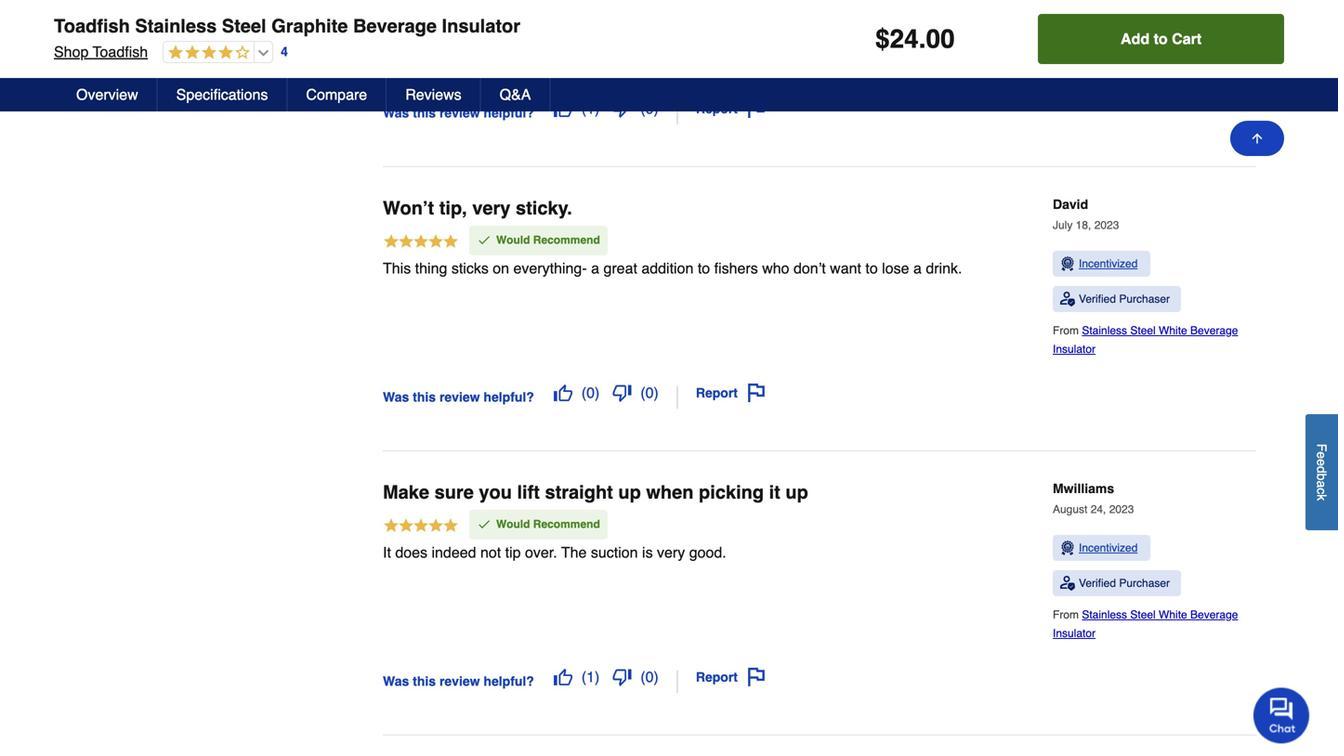 Task type: vqa. For each thing, say whether or not it's contained in the screenshot.
2nd chevron up image from the bottom of the page
no



Task type: locate. For each thing, give the bounding box(es) containing it.
was for make sure you lift straight up when picking it up
[[383, 674, 409, 689]]

1 thumb down image from the top
[[613, 100, 631, 118]]

2 report from the top
[[696, 386, 738, 401]]

f e e d b a c k
[[1314, 444, 1329, 501]]

0 vertical spatial 1
[[586, 100, 595, 117]]

0 horizontal spatial a
[[591, 260, 599, 277]]

review for sure
[[439, 674, 480, 689]]

2 e from the top
[[1314, 459, 1329, 466]]

white
[[1159, 40, 1187, 53], [1159, 324, 1187, 337], [1159, 609, 1187, 622]]

incentivized for won't tip, very sticky.
[[1079, 258, 1138, 271]]

0 vertical spatial incentivised review icon image
[[1060, 257, 1075, 271]]

recommend for sticky.
[[533, 234, 600, 247]]

4 stars image
[[164, 45, 250, 62]]

24
[[890, 24, 919, 54]]

1 incentivized from the top
[[1079, 258, 1138, 271]]

0 vertical spatial recommend
[[533, 234, 600, 247]]

this
[[413, 105, 436, 120], [413, 390, 436, 405], [413, 674, 436, 689]]

1 would from the top
[[496, 234, 530, 247]]

2 flag image from the top
[[747, 384, 766, 403]]

2 vertical spatial was this review helpful?
[[383, 674, 534, 689]]

incentivized down 24,
[[1079, 542, 1138, 555]]

it
[[383, 544, 391, 561]]

incentivized down 18,
[[1079, 258, 1138, 271]]

3 report from the top
[[696, 670, 738, 685]]

1 flag image from the top
[[747, 100, 766, 118]]

0 vertical spatial flag image
[[747, 100, 766, 118]]

1 vertical spatial recommend
[[533, 518, 600, 531]]

purchaser
[[1119, 9, 1170, 22], [1119, 293, 1170, 306], [1119, 577, 1170, 590]]

1 vertical spatial flag image
[[747, 384, 766, 403]]

recommend
[[533, 234, 600, 247], [533, 518, 600, 531]]

00
[[926, 24, 955, 54]]

1 vertical spatial incentivised review icon image
[[1060, 541, 1075, 556]]

0 vertical spatial stainless steel white beverage insulator
[[1053, 40, 1238, 72]]

tip
[[505, 544, 521, 561]]

2 report button from the top
[[689, 377, 772, 409]]

was this review helpful? for tip,
[[383, 390, 534, 405]]

review for tip,
[[439, 390, 480, 405]]

august
[[1053, 503, 1088, 516]]

very
[[472, 198, 511, 219], [657, 544, 685, 561]]

who
[[762, 260, 789, 277]]

stainless steel white beverage insulator
[[1053, 40, 1238, 72], [1053, 324, 1238, 356], [1053, 609, 1238, 640]]

stainless steel white beverage insulator link for make sure you lift straight up when picking it up
[[1053, 609, 1238, 640]]

2023
[[1094, 219, 1119, 232], [1109, 503, 1134, 516]]

e up b
[[1314, 459, 1329, 466]]

2 from from the top
[[1053, 609, 1082, 622]]

thing
[[415, 260, 447, 277]]

0 vertical spatial verified purchaser
[[1079, 9, 1170, 22]]

would recommend up the everything-
[[496, 234, 600, 247]]

1 report button from the top
[[689, 93, 772, 125]]

1 horizontal spatial up
[[786, 482, 808, 503]]

verified purchaser down 18,
[[1079, 293, 1170, 306]]

2 vertical spatial was
[[383, 674, 409, 689]]

2 helpful? from the top
[[484, 390, 534, 405]]

1 stainless steel white beverage insulator link from the top
[[1053, 40, 1238, 72]]

1 vertical spatial this
[[413, 390, 436, 405]]

0 vertical spatial 2023
[[1094, 219, 1119, 232]]

incentivised review icon image for won't tip, very sticky.
[[1060, 257, 1075, 271]]

recommend up the the at the bottom
[[533, 518, 600, 531]]

stainless steel white beverage insulator link
[[1053, 40, 1238, 72], [1053, 324, 1238, 356], [1053, 609, 1238, 640]]

review
[[439, 105, 480, 120], [439, 390, 480, 405], [439, 674, 480, 689]]

2 vertical spatial helpful?
[[484, 674, 534, 689]]

verified
[[1079, 9, 1116, 22], [1079, 293, 1116, 306], [1079, 577, 1116, 590]]

stainless steel white beverage insulator for won't tip, very sticky.
[[1053, 324, 1238, 356]]

1 checkmark image from the top
[[477, 233, 492, 248]]

2 vertical spatial verified
[[1079, 577, 1116, 590]]

verified purchaser
[[1079, 9, 1170, 22], [1079, 293, 1170, 306], [1079, 577, 1170, 590]]

purchaser for make sure you lift straight up when picking it up
[[1119, 577, 1170, 590]]

1 review from the top
[[439, 105, 480, 120]]

0 vertical spatial incentivized
[[1079, 258, 1138, 271]]

) for thumb down image
[[654, 384, 659, 402]]

beverage for make sure you lift straight up when picking it up's stainless steel white beverage insulator link
[[1190, 609, 1238, 622]]

would recommend
[[496, 234, 600, 247], [496, 518, 600, 531]]

1 this from the top
[[413, 105, 436, 120]]

0 vertical spatial would recommend
[[496, 234, 600, 247]]

steel for 3rd stainless steel white beverage insulator link from the bottom
[[1130, 40, 1156, 53]]

would recommend up it does indeed not tip over. the suction is very good.
[[496, 518, 600, 531]]

very right is
[[657, 544, 685, 561]]

2023 right 24,
[[1109, 503, 1134, 516]]

a up k
[[1314, 481, 1329, 488]]

report for won't tip, very sticky.
[[696, 386, 738, 401]]

2 purchaser from the top
[[1119, 293, 1170, 306]]

1 vertical spatial thumb down image
[[613, 668, 631, 687]]

3 purchaser from the top
[[1119, 577, 1170, 590]]

would for very
[[496, 234, 530, 247]]

beverage
[[353, 15, 437, 37], [1190, 40, 1238, 53], [1190, 324, 1238, 337], [1190, 609, 1238, 622]]

incentivised review icon image down august
[[1060, 541, 1075, 556]]

2 5 stars image from the top
[[383, 517, 459, 537]]

does
[[395, 544, 427, 561]]

to
[[1154, 30, 1168, 47], [698, 260, 710, 277], [865, 260, 878, 277]]

0 horizontal spatial up
[[618, 482, 641, 503]]

) for first thumb up image from the top
[[595, 100, 600, 117]]

thumb up image
[[554, 100, 572, 118], [554, 668, 572, 687]]

) for second thumb up image
[[595, 669, 600, 686]]

0 vertical spatial verified
[[1079, 9, 1116, 22]]

0 vertical spatial 5 stars image
[[383, 233, 459, 253]]

checkmark image up not
[[477, 517, 492, 532]]

to right add at right
[[1154, 30, 1168, 47]]

2 review from the top
[[439, 390, 480, 405]]

e up d
[[1314, 452, 1329, 459]]

2 white from the top
[[1159, 324, 1187, 337]]

0 for second thumb up image
[[645, 669, 654, 686]]

1 vertical spatial report
[[696, 386, 738, 401]]

drink.
[[926, 260, 962, 277]]

1 vertical spatial 5 stars image
[[383, 517, 459, 537]]

3 white from the top
[[1159, 609, 1187, 622]]

helpful?
[[484, 105, 534, 120], [484, 390, 534, 405], [484, 674, 534, 689]]

( for thumb down image
[[641, 384, 645, 402]]

a right lose
[[913, 260, 922, 277]]

steel for stainless steel white beverage insulator link associated with won't tip, very sticky.
[[1130, 324, 1156, 337]]

recommend for lift
[[533, 518, 600, 531]]

2 checkmark image from the top
[[477, 517, 492, 532]]

1 would recommend from the top
[[496, 234, 600, 247]]

from
[[1053, 324, 1082, 337], [1053, 609, 1082, 622]]

a left 'great'
[[591, 260, 599, 277]]

2 stainless steel white beverage insulator from the top
[[1053, 324, 1238, 356]]

2 vertical spatial stainless steel white beverage insulator
[[1053, 609, 1238, 640]]

1 vertical spatial helpful?
[[484, 390, 534, 405]]

1 vertical spatial from
[[1053, 609, 1082, 622]]

2 vertical spatial this
[[413, 674, 436, 689]]

incentivised review icon image
[[1060, 257, 1075, 271], [1060, 541, 1075, 556]]

was this review helpful? for sure
[[383, 674, 534, 689]]

stainless steel white beverage insulator link for won't tip, very sticky.
[[1053, 324, 1238, 356]]

b
[[1314, 473, 1329, 481]]

1 vertical spatial would
[[496, 518, 530, 531]]

everything-
[[513, 260, 587, 277]]

3 this from the top
[[413, 674, 436, 689]]

recommend up the everything-
[[533, 234, 600, 247]]

stainless
[[135, 15, 217, 37], [1082, 40, 1127, 53], [1082, 324, 1127, 337], [1082, 609, 1127, 622]]

0 vertical spatial was
[[383, 105, 409, 120]]

verified purchaser up add at right
[[1079, 9, 1170, 22]]

steel
[[222, 15, 266, 37], [1130, 40, 1156, 53], [1130, 324, 1156, 337], [1130, 609, 1156, 622]]

1 vertical spatial thumb up image
[[554, 668, 572, 687]]

5 stars image up does
[[383, 517, 459, 537]]

0
[[645, 100, 654, 117], [586, 384, 595, 402], [645, 384, 654, 402], [645, 669, 654, 686]]

to left lose
[[865, 260, 878, 277]]

a
[[591, 260, 599, 277], [913, 260, 922, 277], [1314, 481, 1329, 488]]

0 vertical spatial report button
[[689, 93, 772, 125]]

2 was this review helpful? from the top
[[383, 390, 534, 405]]

1 vertical spatial verified
[[1079, 293, 1116, 306]]

0 vertical spatial thumb up image
[[554, 100, 572, 118]]

0 vertical spatial this
[[413, 105, 436, 120]]

2 vertical spatial review
[[439, 674, 480, 689]]

2 verified purchaser from the top
[[1079, 293, 1170, 306]]

2 ( 1 ) from the top
[[581, 669, 600, 686]]

1 vertical spatial report button
[[689, 377, 772, 409]]

a inside button
[[1314, 481, 1329, 488]]

2023 inside mwilliams august 24, 2023
[[1109, 503, 1134, 516]]

toadfish
[[54, 15, 130, 37], [93, 43, 148, 60]]

2 stainless steel white beverage insulator link from the top
[[1053, 324, 1238, 356]]

)
[[595, 100, 600, 117], [654, 100, 659, 117], [595, 384, 600, 402], [654, 384, 659, 402], [595, 669, 600, 686], [654, 669, 659, 686]]

thumb down image
[[613, 100, 631, 118], [613, 668, 631, 687]]

5 stars image for won't
[[383, 233, 459, 253]]

arrow up image
[[1250, 131, 1265, 146]]

very right tip,
[[472, 198, 511, 219]]

great
[[603, 260, 637, 277]]

2 vertical spatial stainless steel white beverage insulator link
[[1053, 609, 1238, 640]]

white for make sure you lift straight up when picking it up
[[1159, 609, 1187, 622]]

1 ( 1 ) from the top
[[581, 100, 600, 117]]

flag image for ( 0 )
[[747, 384, 766, 403]]

2 horizontal spatial a
[[1314, 481, 1329, 488]]

0 vertical spatial white
[[1159, 40, 1187, 53]]

0 vertical spatial helpful?
[[484, 105, 534, 120]]

flag image for ( 1 )
[[747, 100, 766, 118]]

sure
[[435, 482, 474, 503]]

1 verified from the top
[[1079, 9, 1116, 22]]

2 incentivised review icon image from the top
[[1060, 541, 1075, 556]]

0 vertical spatial checkmark image
[[477, 233, 492, 248]]

1 report from the top
[[696, 101, 738, 116]]

1 stainless steel white beverage insulator from the top
[[1053, 40, 1238, 72]]

verified purchaser down 24,
[[1079, 577, 1170, 590]]

1 vertical spatial checkmark image
[[477, 517, 492, 532]]

1 verified purchaser from the top
[[1079, 9, 1170, 22]]

2 vertical spatial purchaser
[[1119, 577, 1170, 590]]

2 horizontal spatial to
[[1154, 30, 1168, 47]]

1 vertical spatial 1
[[586, 669, 595, 686]]

2 vertical spatial report
[[696, 670, 738, 685]]

0 vertical spatial purchaser
[[1119, 9, 1170, 22]]

3 report button from the top
[[689, 662, 772, 693]]

up left when
[[618, 482, 641, 503]]

insulator
[[442, 15, 520, 37], [1053, 59, 1096, 72], [1053, 343, 1096, 356], [1053, 627, 1096, 640]]

1 vertical spatial purchaser
[[1119, 293, 1170, 306]]

indeed
[[432, 544, 476, 561]]

lift
[[517, 482, 540, 503]]

helpful? for you
[[484, 674, 534, 689]]

1 was from the top
[[383, 105, 409, 120]]

1 vertical spatial ( 1 )
[[581, 669, 600, 686]]

2 1 from the top
[[586, 669, 595, 686]]

1 vertical spatial stainless steel white beverage insulator link
[[1053, 324, 1238, 356]]

fishers
[[714, 260, 758, 277]]

2 was from the top
[[383, 390, 409, 405]]

0 for first thumb up image from the top
[[645, 100, 654, 117]]

1 up from the left
[[618, 482, 641, 503]]

incentivized
[[1079, 258, 1138, 271], [1079, 542, 1138, 555]]

1 vertical spatial stainless steel white beverage insulator
[[1053, 324, 1238, 356]]

flag image
[[747, 668, 766, 687]]

checkmark image up sticks
[[477, 233, 492, 248]]

sticky.
[[516, 198, 572, 219]]

1 recommend from the top
[[533, 234, 600, 247]]

2 recommend from the top
[[533, 518, 600, 531]]

2 vertical spatial report button
[[689, 662, 772, 693]]

to left "fishers"
[[698, 260, 710, 277]]

suction
[[591, 544, 638, 561]]

2 vertical spatial verified purchaser icon image
[[1060, 576, 1075, 591]]

1 1 from the top
[[586, 100, 595, 117]]

incentivized for make sure you lift straight up when picking it up
[[1079, 542, 1138, 555]]

1 vertical spatial 2023
[[1109, 503, 1134, 516]]

was this review helpful?
[[383, 105, 534, 120], [383, 390, 534, 405], [383, 674, 534, 689]]

report button
[[689, 93, 772, 125], [689, 377, 772, 409], [689, 662, 772, 693]]

1 incentivised review icon image from the top
[[1060, 257, 1075, 271]]

2 verified purchaser icon image from the top
[[1060, 292, 1075, 307]]

verified purchaser for won't tip, very sticky.
[[1079, 293, 1170, 306]]

0 horizontal spatial very
[[472, 198, 511, 219]]

2 thumb down image from the top
[[613, 668, 631, 687]]

2 vertical spatial verified purchaser
[[1079, 577, 1170, 590]]

flag image
[[747, 100, 766, 118], [747, 384, 766, 403]]

3 verified from the top
[[1079, 577, 1116, 590]]

1 vertical spatial was
[[383, 390, 409, 405]]

( for first thumb up image from the top
[[581, 100, 586, 117]]

1
[[586, 100, 595, 117], [586, 669, 595, 686]]

2 verified from the top
[[1079, 293, 1116, 306]]

up
[[618, 482, 641, 503], [786, 482, 808, 503]]

4
[[281, 44, 288, 59]]

1 vertical spatial verified purchaser
[[1079, 293, 1170, 306]]

3 was from the top
[[383, 674, 409, 689]]

1 was this review helpful? from the top
[[383, 105, 534, 120]]

0 vertical spatial verified purchaser icon image
[[1060, 8, 1075, 22]]

0 vertical spatial ( 1 )
[[581, 100, 600, 117]]

e
[[1314, 452, 1329, 459], [1314, 459, 1329, 466]]

( 0 )
[[641, 100, 659, 117], [581, 384, 600, 402], [641, 384, 659, 402], [641, 669, 659, 686]]

( 0 ) for thumb down icon associated with second thumb up image
[[641, 669, 659, 686]]

.
[[919, 24, 926, 54]]

shop
[[54, 43, 89, 60]]

2023 right 18,
[[1094, 219, 1119, 232]]

chat invite button image
[[1254, 687, 1310, 744]]

this for won't
[[413, 390, 436, 405]]

report button for make sure you lift straight up when picking it up
[[689, 662, 772, 693]]

(
[[581, 100, 586, 117], [641, 100, 645, 117], [581, 384, 586, 402], [641, 384, 645, 402], [581, 669, 586, 686], [641, 669, 645, 686]]

2 incentivized from the top
[[1079, 542, 1138, 555]]

2 vertical spatial white
[[1159, 609, 1187, 622]]

toadfish up shop toadfish
[[54, 15, 130, 37]]

report
[[696, 101, 738, 116], [696, 386, 738, 401], [696, 670, 738, 685]]

checkmark image
[[477, 233, 492, 248], [477, 517, 492, 532]]

5 stars image
[[383, 233, 459, 253], [383, 517, 459, 537]]

1 vertical spatial review
[[439, 390, 480, 405]]

1 vertical spatial would recommend
[[496, 518, 600, 531]]

$ 24 . 00
[[875, 24, 955, 54]]

over.
[[525, 544, 557, 561]]

3 helpful? from the top
[[484, 674, 534, 689]]

make
[[383, 482, 429, 503]]

steel for make sure you lift straight up when picking it up's stainless steel white beverage insulator link
[[1130, 609, 1156, 622]]

straight
[[545, 482, 613, 503]]

verified purchaser icon image
[[1060, 8, 1075, 22], [1060, 292, 1075, 307], [1060, 576, 1075, 591]]

1 vertical spatial white
[[1159, 324, 1187, 337]]

was for won't tip, very sticky.
[[383, 390, 409, 405]]

f e e d b a c k button
[[1306, 414, 1338, 530]]

3 review from the top
[[439, 674, 480, 689]]

0 vertical spatial review
[[439, 105, 480, 120]]

1 vertical spatial verified purchaser icon image
[[1060, 292, 1075, 307]]

a for everything-
[[591, 260, 599, 277]]

1 e from the top
[[1314, 452, 1329, 459]]

would up tip
[[496, 518, 530, 531]]

1 vertical spatial incentivized
[[1079, 542, 1138, 555]]

3 verified purchaser from the top
[[1079, 577, 1170, 590]]

0 vertical spatial thumb down image
[[613, 100, 631, 118]]

2023 inside david july 18, 2023
[[1094, 219, 1119, 232]]

1 horizontal spatial very
[[657, 544, 685, 561]]

3 was this review helpful? from the top
[[383, 674, 534, 689]]

1 verified purchaser icon image from the top
[[1060, 8, 1075, 22]]

1 5 stars image from the top
[[383, 233, 459, 253]]

0 horizontal spatial to
[[698, 260, 710, 277]]

toadfish up overview at the top left of page
[[93, 43, 148, 60]]

0 vertical spatial would
[[496, 234, 530, 247]]

would up on
[[496, 234, 530, 247]]

3 verified purchaser icon image from the top
[[1060, 576, 1075, 591]]

3 stainless steel white beverage insulator from the top
[[1053, 609, 1238, 640]]

3 stainless steel white beverage insulator link from the top
[[1053, 609, 1238, 640]]

( 1 )
[[581, 100, 600, 117], [581, 669, 600, 686]]

2 this from the top
[[413, 390, 436, 405]]

0 vertical spatial from
[[1053, 324, 1082, 337]]

2 would recommend from the top
[[496, 518, 600, 531]]

0 vertical spatial report
[[696, 101, 738, 116]]

picking
[[699, 482, 764, 503]]

0 vertical spatial stainless steel white beverage insulator link
[[1053, 40, 1238, 72]]

up right 'it'
[[786, 482, 808, 503]]

incentivised review icon image down july
[[1060, 257, 1075, 271]]

1 vertical spatial was this review helpful?
[[383, 390, 534, 405]]

0 vertical spatial was this review helpful?
[[383, 105, 534, 120]]

1 horizontal spatial to
[[865, 260, 878, 277]]

2 would from the top
[[496, 518, 530, 531]]

5 stars image up the thing
[[383, 233, 459, 253]]

1 from from the top
[[1053, 324, 1082, 337]]



Task type: describe. For each thing, give the bounding box(es) containing it.
verified for make sure you lift straight up when picking it up
[[1079, 577, 1116, 590]]

verified purchaser icon image for make sure you lift straight up when picking it up
[[1060, 576, 1075, 591]]

q&a
[[500, 86, 531, 103]]

1 for first thumb up image from the top
[[586, 100, 595, 117]]

reviews button
[[387, 78, 481, 112]]

white for won't tip, very sticky.
[[1159, 324, 1187, 337]]

this thing sticks on everything- a great addition to fishers who don't want to lose a drink.
[[383, 260, 962, 277]]

f
[[1314, 444, 1329, 452]]

$
[[875, 24, 890, 54]]

1 thumb up image from the top
[[554, 100, 572, 118]]

0 for thumb up icon
[[645, 384, 654, 402]]

thumb up image
[[554, 384, 572, 403]]

( 0 ) for thumb down image
[[641, 384, 659, 402]]

won't tip, very sticky.
[[383, 198, 572, 219]]

david july 18, 2023
[[1053, 197, 1119, 232]]

1 purchaser from the top
[[1119, 9, 1170, 22]]

1 vertical spatial toadfish
[[93, 43, 148, 60]]

add to cart
[[1121, 30, 1202, 47]]

shop toadfish
[[54, 43, 148, 60]]

thumb down image for first thumb up image from the top
[[613, 100, 631, 118]]

verified purchaser for make sure you lift straight up when picking it up
[[1079, 577, 1170, 590]]

2023 for won't tip, very sticky.
[[1094, 219, 1119, 232]]

would recommend for lift
[[496, 518, 600, 531]]

mwilliams august 24, 2023
[[1053, 481, 1134, 516]]

1 white from the top
[[1159, 40, 1187, 53]]

it does indeed not tip over. the suction is very good.
[[383, 544, 726, 561]]

july
[[1053, 219, 1073, 232]]

verified purchaser icon image for won't tip, very sticky.
[[1060, 292, 1075, 307]]

thumb down image for second thumb up image
[[613, 668, 631, 687]]

make sure you lift straight up when picking it up
[[383, 482, 808, 503]]

addition
[[642, 260, 694, 277]]

( 0 ) for thumb down icon for first thumb up image from the top
[[641, 100, 659, 117]]

want
[[830, 260, 861, 277]]

toadfish stainless steel graphite beverage insulator
[[54, 15, 520, 37]]

thumb down image
[[613, 384, 631, 403]]

( for thumb down icon for first thumb up image from the top
[[641, 100, 645, 117]]

overview
[[76, 86, 138, 103]]

add
[[1121, 30, 1150, 47]]

5 stars image for make
[[383, 517, 459, 537]]

specifications button
[[158, 78, 288, 112]]

cart
[[1172, 30, 1202, 47]]

c
[[1314, 488, 1329, 494]]

24,
[[1091, 503, 1106, 516]]

beverage for 3rd stainless steel white beverage insulator link from the bottom
[[1190, 40, 1238, 53]]

this for make
[[413, 674, 436, 689]]

stainless steel white beverage insulator for make sure you lift straight up when picking it up
[[1053, 609, 1238, 640]]

incentivised review icon image for make sure you lift straight up when picking it up
[[1060, 541, 1075, 556]]

( for second thumb up image
[[581, 669, 586, 686]]

you
[[479, 482, 512, 503]]

sticks
[[451, 260, 489, 277]]

is
[[642, 544, 653, 561]]

q&a button
[[481, 78, 551, 112]]

2 up from the left
[[786, 482, 808, 503]]

checkmark image for very
[[477, 233, 492, 248]]

beverage for stainless steel white beverage insulator link associated with won't tip, very sticky.
[[1190, 324, 1238, 337]]

this
[[383, 260, 411, 277]]

add to cart button
[[1038, 14, 1284, 64]]

from for make sure you lift straight up when picking it up
[[1053, 609, 1082, 622]]

david
[[1053, 197, 1088, 212]]

18,
[[1076, 219, 1091, 232]]

on
[[493, 260, 509, 277]]

0 vertical spatial very
[[472, 198, 511, 219]]

a for b
[[1314, 481, 1329, 488]]

report for make sure you lift straight up when picking it up
[[696, 670, 738, 685]]

mwilliams
[[1053, 481, 1114, 496]]

checkmark image for you
[[477, 517, 492, 532]]

to inside button
[[1154, 30, 1168, 47]]

compare button
[[288, 78, 387, 112]]

1 horizontal spatial a
[[913, 260, 922, 277]]

( 1 ) for second thumb up image
[[581, 669, 600, 686]]

report button for won't tip, very sticky.
[[689, 377, 772, 409]]

1 vertical spatial very
[[657, 544, 685, 561]]

specifications
[[176, 86, 268, 103]]

2 thumb up image from the top
[[554, 668, 572, 687]]

2023 for make sure you lift straight up when picking it up
[[1109, 503, 1134, 516]]

1 for second thumb up image
[[586, 669, 595, 686]]

compare
[[306, 86, 367, 103]]

would for you
[[496, 518, 530, 531]]

don't
[[794, 260, 826, 277]]

d
[[1314, 466, 1329, 473]]

when
[[646, 482, 694, 503]]

( 0 ) for thumb up icon
[[581, 384, 600, 402]]

won't
[[383, 198, 434, 219]]

overview button
[[58, 78, 158, 112]]

k
[[1314, 494, 1329, 501]]

( 1 ) for first thumb up image from the top
[[581, 100, 600, 117]]

reviews
[[405, 86, 462, 103]]

0 vertical spatial toadfish
[[54, 15, 130, 37]]

( for thumb down icon associated with second thumb up image
[[641, 669, 645, 686]]

tip,
[[439, 198, 467, 219]]

good.
[[689, 544, 726, 561]]

1 helpful? from the top
[[484, 105, 534, 120]]

helpful? for very
[[484, 390, 534, 405]]

not
[[480, 544, 501, 561]]

lose
[[882, 260, 909, 277]]

would recommend for sticky.
[[496, 234, 600, 247]]

verified for won't tip, very sticky.
[[1079, 293, 1116, 306]]

( for thumb up icon
[[581, 384, 586, 402]]

) for thumb up icon
[[595, 384, 600, 402]]

from for won't tip, very sticky.
[[1053, 324, 1082, 337]]

it
[[769, 482, 780, 503]]

graphite
[[271, 15, 348, 37]]

the
[[561, 544, 587, 561]]

purchaser for won't tip, very sticky.
[[1119, 293, 1170, 306]]



